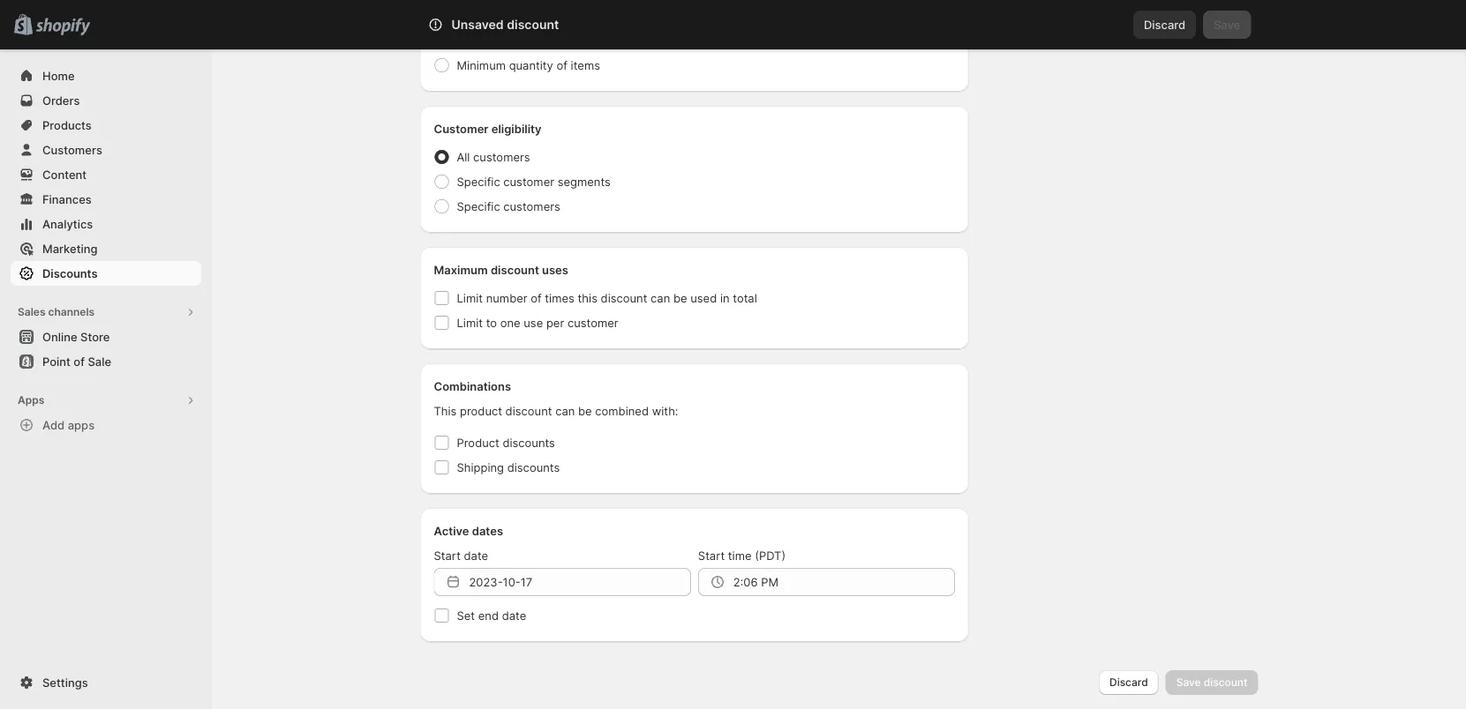 Task type: describe. For each thing, give the bounding box(es) containing it.
1 horizontal spatial customer
[[567, 316, 618, 330]]

store
[[80, 330, 110, 344]]

specific customer segments
[[457, 175, 611, 188]]

specific customers
[[457, 199, 560, 213]]

discounts link
[[11, 261, 201, 286]]

settings
[[42, 676, 88, 690]]

start for start time (pdt)
[[698, 549, 725, 563]]

0 horizontal spatial customer
[[503, 175, 554, 188]]

to
[[486, 316, 497, 330]]

customers
[[42, 143, 102, 157]]

1 horizontal spatial be
[[673, 291, 687, 305]]

add
[[42, 418, 65, 432]]

shopify image
[[36, 18, 90, 36]]

settings link
[[11, 671, 201, 696]]

of for quantity
[[557, 58, 568, 72]]

0 vertical spatial date
[[464, 549, 488, 563]]

unsaved
[[452, 17, 504, 32]]

apps button
[[11, 388, 201, 413]]

specific for specific customers
[[457, 199, 500, 213]]

minimum purchase amount ($)
[[457, 34, 622, 47]]

requirements
[[528, 9, 599, 23]]

Start time (PDT) text field
[[733, 568, 955, 597]]

save button
[[1203, 11, 1251, 39]]

no
[[457, 9, 472, 23]]

products link
[[11, 113, 201, 138]]

specific for specific customer segments
[[457, 175, 500, 188]]

0 horizontal spatial can
[[555, 404, 575, 418]]

items
[[571, 58, 600, 72]]

start date
[[434, 549, 488, 563]]

set end date
[[457, 609, 526, 623]]

discount for save
[[1204, 677, 1248, 689]]

number
[[486, 291, 528, 305]]

point of sale link
[[11, 350, 201, 374]]

used
[[691, 291, 717, 305]]

uses
[[542, 263, 568, 277]]

active dates
[[434, 524, 503, 538]]

quantity
[[509, 58, 553, 72]]

Start date text field
[[469, 568, 691, 597]]

0 vertical spatial can
[[651, 291, 670, 305]]

in
[[720, 291, 730, 305]]

customers for all customers
[[473, 150, 530, 164]]

add apps
[[42, 418, 95, 432]]

end
[[478, 609, 499, 623]]

discounts
[[42, 267, 97, 280]]

shipping
[[457, 461, 504, 474]]

save discount
[[1176, 677, 1248, 689]]

customers link
[[11, 138, 201, 162]]

analytics
[[42, 217, 93, 231]]

sale
[[88, 355, 111, 369]]

home
[[42, 69, 75, 83]]

minimum quantity of items
[[457, 58, 600, 72]]

products
[[42, 118, 92, 132]]

maximum discount uses
[[434, 263, 568, 277]]

use
[[524, 316, 543, 330]]

start for start date
[[434, 549, 461, 563]]

segments
[[558, 175, 611, 188]]

customer eligibility
[[434, 122, 542, 135]]

amount
[[562, 34, 603, 47]]

product
[[460, 404, 502, 418]]

search
[[506, 18, 544, 31]]

save discount button
[[1166, 671, 1258, 696]]

(pdt)
[[755, 549, 786, 563]]

set
[[457, 609, 475, 623]]

eligibility
[[491, 122, 542, 135]]

marketing
[[42, 242, 98, 256]]

customer
[[434, 122, 489, 135]]

discard for save discount
[[1110, 677, 1148, 689]]

limit for limit to one use per customer
[[457, 316, 483, 330]]

dates
[[472, 524, 503, 538]]

discounts for product discounts
[[503, 436, 555, 450]]

time
[[728, 549, 752, 563]]

minimum for minimum purchase amount ($)
[[457, 34, 506, 47]]

unsaved discount
[[452, 17, 559, 32]]

online store link
[[11, 325, 201, 350]]

channels
[[48, 306, 95, 319]]

limit to one use per customer
[[457, 316, 618, 330]]



Task type: locate. For each thing, give the bounding box(es) containing it.
discounts for shipping discounts
[[507, 461, 560, 474]]

can left the used
[[651, 291, 670, 305]]

sales channels
[[18, 306, 95, 319]]

can left the combined
[[555, 404, 575, 418]]

minimum for minimum quantity of items
[[457, 58, 506, 72]]

combined
[[595, 404, 649, 418]]

0 vertical spatial customers
[[473, 150, 530, 164]]

save inside "button"
[[1176, 677, 1201, 689]]

times
[[545, 291, 575, 305]]

active
[[434, 524, 469, 538]]

discounts down 'product discounts' on the left bottom
[[507, 461, 560, 474]]

0 horizontal spatial save
[[1176, 677, 1201, 689]]

no minimum requirements
[[457, 9, 599, 23]]

0 vertical spatial specific
[[457, 175, 500, 188]]

0 vertical spatial discard button
[[1133, 11, 1196, 39]]

1 vertical spatial customer
[[567, 316, 618, 330]]

search button
[[477, 11, 989, 39]]

0 vertical spatial save
[[1214, 18, 1241, 31]]

date right end
[[502, 609, 526, 623]]

be left the combined
[[578, 404, 592, 418]]

product
[[457, 436, 499, 450]]

1 horizontal spatial start
[[698, 549, 725, 563]]

home link
[[11, 64, 201, 88]]

1 vertical spatial specific
[[457, 199, 500, 213]]

apps
[[68, 418, 95, 432]]

total
[[733, 291, 757, 305]]

discard left save discount
[[1110, 677, 1148, 689]]

online store
[[42, 330, 110, 344]]

sales
[[18, 306, 45, 319]]

1 horizontal spatial save
[[1214, 18, 1241, 31]]

this
[[578, 291, 598, 305]]

start time (pdt)
[[698, 549, 786, 563]]

0 horizontal spatial start
[[434, 549, 461, 563]]

orders
[[42, 94, 80, 107]]

1 vertical spatial customers
[[503, 199, 560, 213]]

content link
[[11, 162, 201, 187]]

this
[[434, 404, 457, 418]]

online store button
[[0, 325, 212, 350]]

limit down maximum
[[457, 291, 483, 305]]

discard button for save
[[1133, 11, 1196, 39]]

0 horizontal spatial date
[[464, 549, 488, 563]]

this product discount can be combined with:
[[434, 404, 678, 418]]

be
[[673, 291, 687, 305], [578, 404, 592, 418]]

marketing link
[[11, 237, 201, 261]]

limit for limit number of times this discount can be used in total
[[457, 291, 483, 305]]

start
[[434, 549, 461, 563], [698, 549, 725, 563]]

customers down specific customer segments
[[503, 199, 560, 213]]

date
[[464, 549, 488, 563], [502, 609, 526, 623]]

1 horizontal spatial of
[[531, 291, 542, 305]]

0 vertical spatial discounts
[[503, 436, 555, 450]]

customers for specific customers
[[503, 199, 560, 213]]

online
[[42, 330, 77, 344]]

discount for unsaved
[[507, 17, 559, 32]]

limit left to
[[457, 316, 483, 330]]

customers down customer eligibility
[[473, 150, 530, 164]]

customer down this
[[567, 316, 618, 330]]

0 vertical spatial customer
[[503, 175, 554, 188]]

0 vertical spatial of
[[557, 58, 568, 72]]

2 specific from the top
[[457, 199, 500, 213]]

customers
[[473, 150, 530, 164], [503, 199, 560, 213]]

2 minimum from the top
[[457, 58, 506, 72]]

add apps button
[[11, 413, 201, 438]]

2 start from the left
[[698, 549, 725, 563]]

1 vertical spatial can
[[555, 404, 575, 418]]

2 limit from the top
[[457, 316, 483, 330]]

1 limit from the top
[[457, 291, 483, 305]]

start down active
[[434, 549, 461, 563]]

orders link
[[11, 88, 201, 113]]

can
[[651, 291, 670, 305], [555, 404, 575, 418]]

limit
[[457, 291, 483, 305], [457, 316, 483, 330]]

content
[[42, 168, 87, 181]]

1 start from the left
[[434, 549, 461, 563]]

1 vertical spatial save
[[1176, 677, 1201, 689]]

point
[[42, 355, 71, 369]]

specific
[[457, 175, 500, 188], [457, 199, 500, 213]]

2 vertical spatial of
[[74, 355, 85, 369]]

customer up specific customers at top
[[503, 175, 554, 188]]

2 horizontal spatial of
[[557, 58, 568, 72]]

1 specific from the top
[[457, 175, 500, 188]]

finances link
[[11, 187, 201, 212]]

0 horizontal spatial of
[[74, 355, 85, 369]]

be left the used
[[673, 291, 687, 305]]

1 vertical spatial discard
[[1110, 677, 1148, 689]]

date down active dates
[[464, 549, 488, 563]]

of left items
[[557, 58, 568, 72]]

purchase
[[509, 34, 559, 47]]

one
[[500, 316, 521, 330]]

product discounts
[[457, 436, 555, 450]]

of
[[557, 58, 568, 72], [531, 291, 542, 305], [74, 355, 85, 369]]

1 vertical spatial date
[[502, 609, 526, 623]]

discounts
[[503, 436, 555, 450], [507, 461, 560, 474]]

all customers
[[457, 150, 530, 164]]

point of sale
[[42, 355, 111, 369]]

1 vertical spatial limit
[[457, 316, 483, 330]]

discard button left save button
[[1133, 11, 1196, 39]]

0 horizontal spatial be
[[578, 404, 592, 418]]

discount inside save discount "button"
[[1204, 677, 1248, 689]]

($)
[[606, 34, 622, 47]]

1 vertical spatial be
[[578, 404, 592, 418]]

discard button for save discount
[[1099, 671, 1159, 696]]

maximum
[[434, 263, 488, 277]]

1 horizontal spatial date
[[502, 609, 526, 623]]

sales channels button
[[11, 300, 201, 325]]

of inside button
[[74, 355, 85, 369]]

1 vertical spatial of
[[531, 291, 542, 305]]

0 vertical spatial minimum
[[457, 34, 506, 47]]

1 horizontal spatial can
[[651, 291, 670, 305]]

discard for save
[[1144, 18, 1186, 31]]

discount for maximum
[[491, 263, 539, 277]]

1 vertical spatial discard button
[[1099, 671, 1159, 696]]

1 vertical spatial minimum
[[457, 58, 506, 72]]

shipping discounts
[[457, 461, 560, 474]]

point of sale button
[[0, 350, 212, 374]]

save for save discount
[[1176, 677, 1201, 689]]

0 vertical spatial limit
[[457, 291, 483, 305]]

1 minimum from the top
[[457, 34, 506, 47]]

apps
[[18, 394, 44, 407]]

discard
[[1144, 18, 1186, 31], [1110, 677, 1148, 689]]

customer
[[503, 175, 554, 188], [567, 316, 618, 330]]

0 vertical spatial discard
[[1144, 18, 1186, 31]]

save
[[1214, 18, 1241, 31], [1176, 677, 1201, 689]]

save for save
[[1214, 18, 1241, 31]]

of left times
[[531, 291, 542, 305]]

analytics link
[[11, 212, 201, 237]]

1 vertical spatial discounts
[[507, 461, 560, 474]]

minimum
[[476, 9, 524, 23]]

discard left save button
[[1144, 18, 1186, 31]]

discount
[[507, 17, 559, 32], [491, 263, 539, 277], [601, 291, 647, 305], [505, 404, 552, 418], [1204, 677, 1248, 689]]

finances
[[42, 192, 92, 206]]

all
[[457, 150, 470, 164]]

with:
[[652, 404, 678, 418]]

combinations
[[434, 380, 511, 393]]

limit number of times this discount can be used in total
[[457, 291, 757, 305]]

discard button left save discount "button"
[[1099, 671, 1159, 696]]

0 vertical spatial be
[[673, 291, 687, 305]]

of for number
[[531, 291, 542, 305]]

start left the time
[[698, 549, 725, 563]]

save inside button
[[1214, 18, 1241, 31]]

discounts up shipping discounts
[[503, 436, 555, 450]]

of left sale
[[74, 355, 85, 369]]

per
[[546, 316, 564, 330]]



Task type: vqa. For each thing, say whether or not it's contained in the screenshot.
the right "Collections"
no



